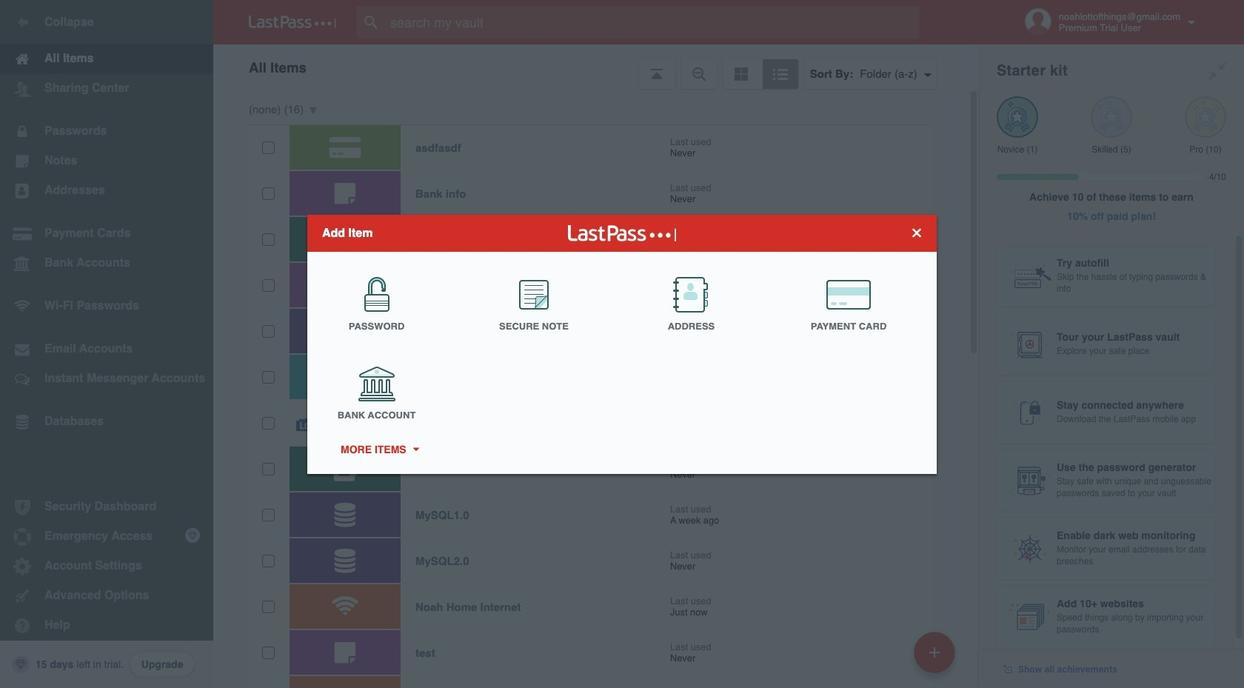Task type: locate. For each thing, give the bounding box(es) containing it.
Search search field
[[357, 6, 949, 39]]

main navigation navigation
[[0, 0, 213, 688]]

vault options navigation
[[213, 44, 979, 89]]

lastpass image
[[249, 16, 336, 29]]

new item navigation
[[909, 627, 964, 688]]

dialog
[[307, 214, 937, 474]]



Task type: describe. For each thing, give the bounding box(es) containing it.
new item image
[[930, 647, 940, 657]]

caret right image
[[411, 447, 421, 451]]

search my vault text field
[[357, 6, 949, 39]]



